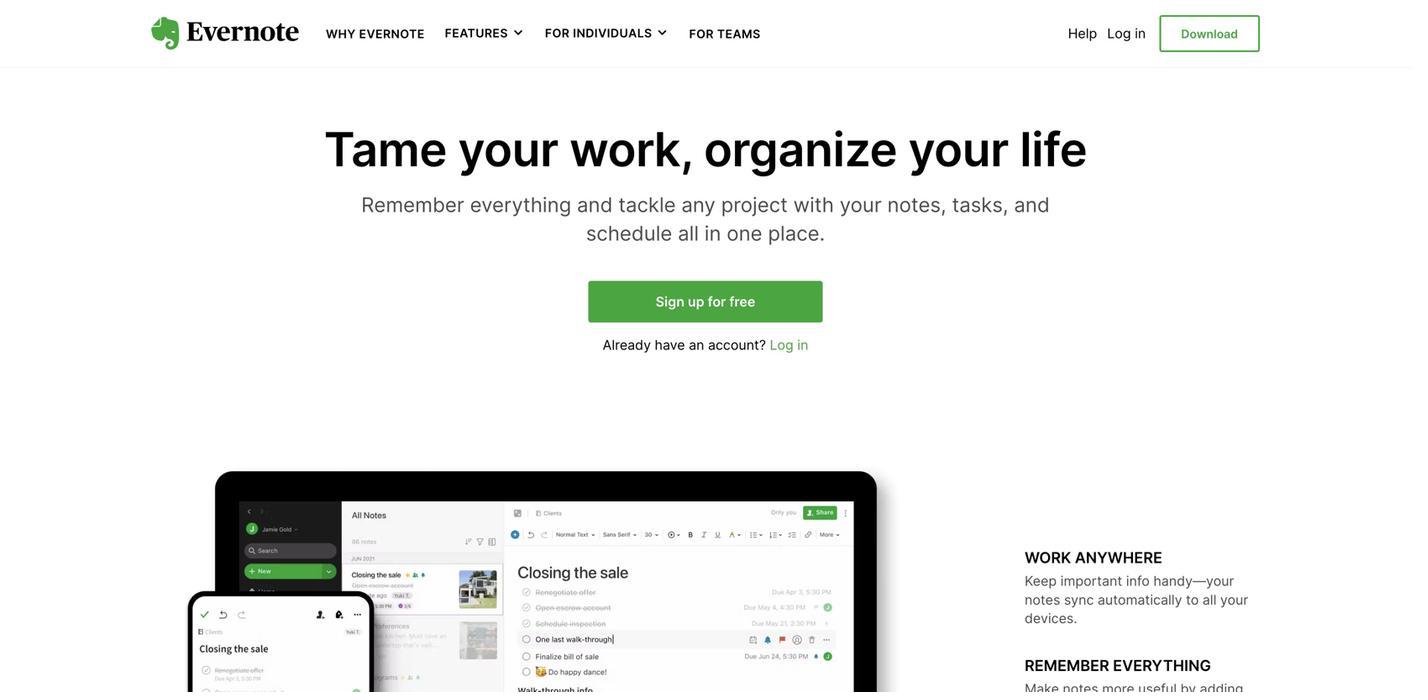 Task type: describe. For each thing, give the bounding box(es) containing it.
evernote logo image
[[151, 17, 299, 50]]

0 vertical spatial log
[[1108, 25, 1131, 42]]

tasks,
[[952, 193, 1009, 217]]

remember everything and tackle any project with your notes, tasks, and schedule all in one place.
[[361, 193, 1050, 246]]

1 and from the left
[[577, 193, 613, 217]]

for individuals
[[545, 26, 652, 40]]

for
[[708, 294, 726, 310]]

already have an account? log in
[[603, 337, 809, 353]]

why evernote
[[326, 27, 425, 41]]

with
[[794, 193, 834, 217]]

life
[[1020, 121, 1087, 178]]

all inside work anywhere keep important info handy—your notes sync automatically to all your devices.
[[1203, 592, 1217, 608]]

2 and from the left
[[1014, 193, 1050, 217]]

for teams link
[[689, 25, 761, 42]]

anywhere
[[1075, 549, 1163, 567]]

teams
[[717, 27, 761, 41]]

an
[[689, 337, 704, 353]]

1 vertical spatial log
[[770, 337, 794, 353]]

evernote ui on desktop and mobile image
[[151, 462, 958, 692]]

evernote
[[359, 27, 425, 41]]

have
[[655, 337, 685, 353]]

automatically
[[1098, 592, 1182, 608]]

sign
[[656, 294, 685, 310]]

everything for remember everything
[[1113, 657, 1211, 675]]

download link
[[1160, 15, 1260, 52]]

for for for individuals
[[545, 26, 570, 40]]

individuals
[[573, 26, 652, 40]]

features button
[[445, 25, 525, 42]]

notes,
[[888, 193, 947, 217]]

download
[[1181, 27, 1238, 41]]

for for for teams
[[689, 27, 714, 41]]

sign up for free
[[656, 294, 756, 310]]

schedule
[[586, 221, 672, 246]]

features
[[445, 26, 508, 40]]

your inside work anywhere keep important info handy—your notes sync automatically to all your devices.
[[1221, 592, 1249, 608]]

work,
[[570, 121, 693, 178]]

2 vertical spatial in
[[798, 337, 809, 353]]



Task type: locate. For each thing, give the bounding box(es) containing it.
organize
[[704, 121, 897, 178]]

sign up for free link
[[589, 281, 823, 323]]

place.
[[768, 221, 825, 246]]

0 vertical spatial log in link
[[1108, 25, 1146, 42]]

0 vertical spatial in
[[1135, 25, 1146, 42]]

1 horizontal spatial log in link
[[1108, 25, 1146, 42]]

info
[[1126, 573, 1150, 589]]

all
[[678, 221, 699, 246], [1203, 592, 1217, 608]]

log in link right help 'link'
[[1108, 25, 1146, 42]]

log right account?
[[770, 337, 794, 353]]

account?
[[708, 337, 766, 353]]

in inside remember everything and tackle any project with your notes, tasks, and schedule all in one place.
[[705, 221, 721, 246]]

remember inside remember everything and tackle any project with your notes, tasks, and schedule all in one place.
[[361, 193, 464, 217]]

help link
[[1068, 25, 1097, 42]]

to
[[1186, 592, 1199, 608]]

0 vertical spatial remember
[[361, 193, 464, 217]]

for left "teams"
[[689, 27, 714, 41]]

tackle
[[619, 193, 676, 217]]

remember for remember everything and tackle any project with your notes, tasks, and schedule all in one place.
[[361, 193, 464, 217]]

0 horizontal spatial remember
[[361, 193, 464, 217]]

1 vertical spatial in
[[705, 221, 721, 246]]

in right account?
[[798, 337, 809, 353]]

and
[[577, 193, 613, 217], [1014, 193, 1050, 217]]

log in
[[1108, 25, 1146, 42]]

up
[[688, 294, 705, 310]]

1 horizontal spatial remember
[[1025, 657, 1110, 675]]

all down any
[[678, 221, 699, 246]]

1 horizontal spatial all
[[1203, 592, 1217, 608]]

devices.
[[1025, 611, 1078, 627]]

for inside button
[[545, 26, 570, 40]]

already
[[603, 337, 651, 353]]

log
[[1108, 25, 1131, 42], [770, 337, 794, 353]]

1 vertical spatial everything
[[1113, 657, 1211, 675]]

log in link
[[1108, 25, 1146, 42], [770, 337, 809, 353]]

sync
[[1064, 592, 1094, 608]]

remember down tame
[[361, 193, 464, 217]]

and right tasks,
[[1014, 193, 1050, 217]]

0 horizontal spatial in
[[705, 221, 721, 246]]

your inside remember everything and tackle any project with your notes, tasks, and schedule all in one place.
[[840, 193, 882, 217]]

remember for remember everything
[[1025, 657, 1110, 675]]

and up schedule
[[577, 193, 613, 217]]

1 vertical spatial all
[[1203, 592, 1217, 608]]

for
[[545, 26, 570, 40], [689, 27, 714, 41]]

for teams
[[689, 27, 761, 41]]

1 horizontal spatial everything
[[1113, 657, 1211, 675]]

0 vertical spatial all
[[678, 221, 699, 246]]

log in link right account?
[[770, 337, 809, 353]]

help
[[1068, 25, 1097, 42]]

remember
[[361, 193, 464, 217], [1025, 657, 1110, 675]]

0 horizontal spatial log
[[770, 337, 794, 353]]

0 horizontal spatial and
[[577, 193, 613, 217]]

why
[[326, 27, 356, 41]]

in down any
[[705, 221, 721, 246]]

all inside remember everything and tackle any project with your notes, tasks, and schedule all in one place.
[[678, 221, 699, 246]]

0 horizontal spatial log in link
[[770, 337, 809, 353]]

free
[[730, 294, 756, 310]]

notes
[[1025, 592, 1061, 608]]

everything for remember everything and tackle any project with your notes, tasks, and schedule all in one place.
[[470, 193, 572, 217]]

1 horizontal spatial for
[[689, 27, 714, 41]]

one
[[727, 221, 763, 246]]

all right to
[[1203, 592, 1217, 608]]

0 horizontal spatial everything
[[470, 193, 572, 217]]

remember down devices.
[[1025, 657, 1110, 675]]

tame your work, organize your life
[[324, 121, 1087, 178]]

keep
[[1025, 573, 1057, 589]]

1 horizontal spatial log
[[1108, 25, 1131, 42]]

0 horizontal spatial for
[[545, 26, 570, 40]]

1 horizontal spatial and
[[1014, 193, 1050, 217]]

work anywhere keep important info handy—your notes sync automatically to all your devices.
[[1025, 549, 1249, 627]]

project
[[721, 193, 788, 217]]

in right help 'link'
[[1135, 25, 1146, 42]]

for individuals button
[[545, 25, 669, 42]]

work
[[1025, 549, 1071, 567]]

everything inside remember everything and tackle any project with your notes, tasks, and schedule all in one place.
[[470, 193, 572, 217]]

handy—your
[[1154, 573, 1234, 589]]

2 horizontal spatial in
[[1135, 25, 1146, 42]]

everything
[[470, 193, 572, 217], [1113, 657, 1211, 675]]

0 horizontal spatial all
[[678, 221, 699, 246]]

1 horizontal spatial in
[[798, 337, 809, 353]]

log right help at the right
[[1108, 25, 1131, 42]]

your
[[458, 121, 558, 178], [909, 121, 1009, 178], [840, 193, 882, 217], [1221, 592, 1249, 608]]

why evernote link
[[326, 25, 425, 42]]

0 vertical spatial everything
[[470, 193, 572, 217]]

for left individuals
[[545, 26, 570, 40]]

1 vertical spatial log in link
[[770, 337, 809, 353]]

important
[[1061, 573, 1123, 589]]

any
[[682, 193, 716, 217]]

tame
[[324, 121, 447, 178]]

remember everything
[[1025, 657, 1211, 675]]

1 vertical spatial remember
[[1025, 657, 1110, 675]]

in
[[1135, 25, 1146, 42], [705, 221, 721, 246], [798, 337, 809, 353]]



Task type: vqa. For each thing, say whether or not it's contained in the screenshot.
Terms to the left
no



